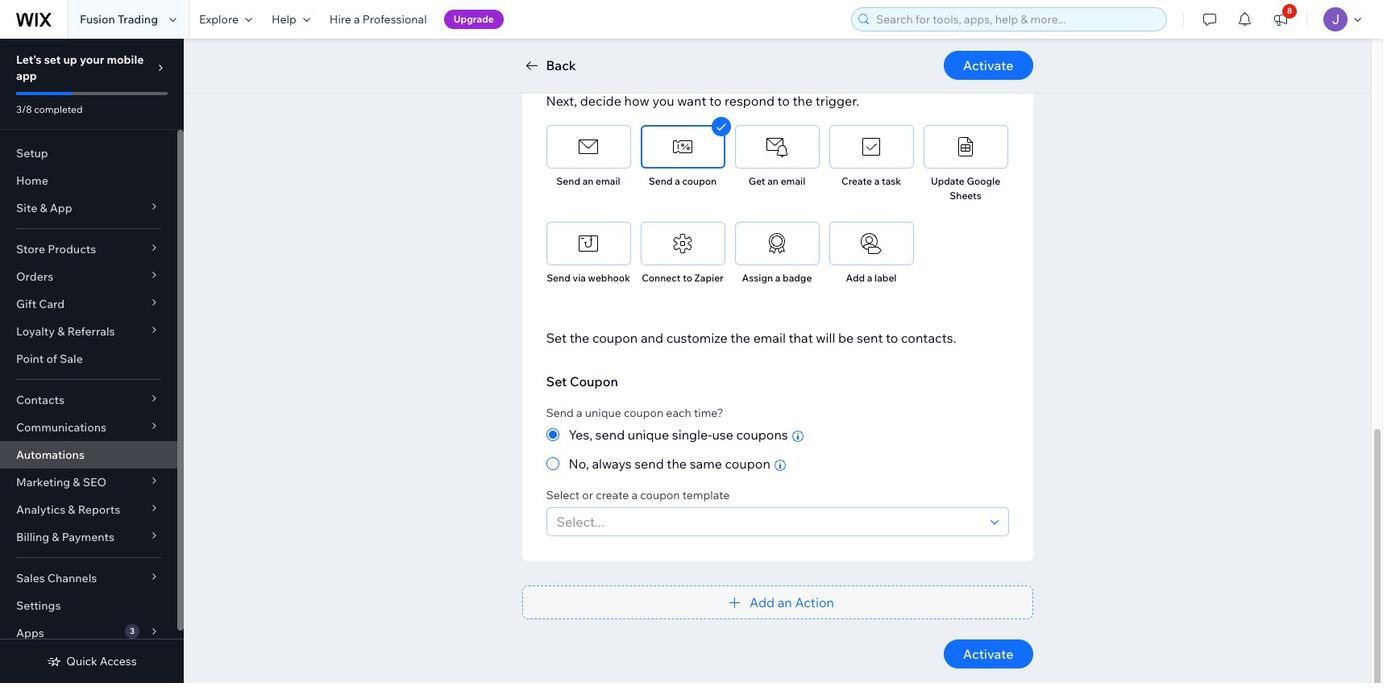 Task type: locate. For each thing, give the bounding box(es) containing it.
category image up update at the right of the page
[[954, 135, 978, 159]]

a left task
[[875, 175, 880, 187]]

create
[[842, 175, 873, 187]]

a
[[354, 12, 360, 27], [624, 39, 631, 55], [675, 175, 681, 187], [875, 175, 880, 187], [776, 272, 781, 284], [868, 272, 873, 284], [577, 406, 583, 420], [632, 488, 638, 502]]

the left trigger.
[[793, 93, 813, 109]]

the up set coupon on the bottom left of the page
[[570, 330, 590, 346]]

task
[[882, 175, 902, 187]]

analytics & reports button
[[0, 496, 177, 523]]

set left coupon
[[546, 373, 567, 390]]

category image up send a coupon
[[671, 135, 695, 159]]

an for add
[[778, 594, 793, 611]]

3/8
[[16, 103, 32, 115]]

assign a badge
[[742, 272, 812, 284]]

2 activate from the top
[[964, 646, 1014, 662]]

set coupon
[[546, 373, 619, 390]]

1 horizontal spatial send
[[635, 456, 664, 472]]

to right respond at the top of the page
[[778, 93, 790, 109]]

email left send a coupon
[[596, 175, 621, 187]]

card
[[39, 297, 65, 311]]

that
[[789, 330, 814, 346]]

unique down send a unique coupon each time?
[[628, 427, 670, 443]]

setup link
[[0, 140, 177, 167]]

an for get
[[768, 175, 779, 187]]

a for send a coupon
[[675, 175, 681, 187]]

0 horizontal spatial add
[[750, 594, 775, 611]]

billing & payments button
[[0, 523, 177, 551]]

to right want
[[710, 93, 722, 109]]

1 vertical spatial activate
[[964, 646, 1014, 662]]

add
[[846, 272, 865, 284], [750, 594, 775, 611]]

zapier
[[695, 272, 724, 284]]

store
[[16, 242, 45, 256]]

& for loyalty
[[57, 324, 65, 339]]

unique
[[585, 406, 622, 420], [628, 427, 670, 443]]

your
[[80, 52, 104, 67]]

& inside dropdown button
[[40, 201, 47, 215]]

always
[[592, 456, 632, 472]]

& inside popup button
[[52, 530, 59, 544]]

settings link
[[0, 592, 177, 619]]

automations
[[16, 448, 85, 462]]

no, always send the same coupon
[[569, 456, 771, 472]]

category image up create a task
[[860, 135, 884, 159]]

a left get
[[675, 175, 681, 187]]

& left seo
[[73, 475, 80, 490]]

send up yes,
[[546, 406, 574, 420]]

set the coupon and customize the email that will be sent to contacts.
[[546, 330, 957, 346]]

template
[[683, 488, 730, 502]]

or
[[583, 488, 594, 502]]

& right the loyalty
[[57, 324, 65, 339]]

unique for single-
[[628, 427, 670, 443]]

category image up connect to zapier
[[671, 231, 695, 256]]

app
[[16, 69, 37, 83]]

you
[[653, 93, 675, 109]]

a up yes,
[[577, 406, 583, 420]]

1 vertical spatial activate button
[[944, 640, 1034, 669]]

1 activate button from the top
[[944, 51, 1034, 80]]

an inside "add an action" button
[[778, 594, 793, 611]]

set up set coupon on the bottom left of the page
[[546, 330, 567, 346]]

to left zapier
[[683, 272, 693, 284]]

send
[[596, 427, 625, 443], [635, 456, 664, 472]]

1 vertical spatial add
[[750, 594, 775, 611]]

billing
[[16, 530, 49, 544]]

send for send an email
[[557, 175, 581, 187]]

category image up the send an email
[[577, 135, 601, 159]]

send via webhook
[[547, 272, 631, 284]]

& right site
[[40, 201, 47, 215]]

send up the select or create a coupon template
[[635, 456, 664, 472]]

coupon down coupons
[[725, 456, 771, 472]]

1 vertical spatial set
[[546, 373, 567, 390]]

option group
[[546, 425, 1009, 473]]

same
[[690, 456, 723, 472]]

add left the label
[[846, 272, 865, 284]]

loyalty & referrals button
[[0, 318, 177, 345]]

next, decide how you want to respond to the trigger.
[[546, 93, 860, 109]]

action
[[796, 594, 835, 611]]

0 vertical spatial activate
[[964, 57, 1014, 73]]

1 activate from the top
[[964, 57, 1014, 73]]

an for send
[[583, 175, 594, 187]]

gift
[[16, 297, 36, 311]]

unique up yes,
[[585, 406, 622, 420]]

0 horizontal spatial unique
[[585, 406, 622, 420]]

0 vertical spatial send
[[596, 427, 625, 443]]

1 vertical spatial unique
[[628, 427, 670, 443]]

get
[[749, 175, 766, 187]]

& right billing
[[52, 530, 59, 544]]

add for add an action
[[750, 594, 775, 611]]

a left the label
[[868, 272, 873, 284]]

0 vertical spatial add
[[846, 272, 865, 284]]

add left action at the bottom right of page
[[750, 594, 775, 611]]

1 vertical spatial send
[[635, 456, 664, 472]]

category image
[[577, 135, 601, 159], [671, 135, 695, 159], [765, 135, 790, 159], [954, 135, 978, 159], [577, 231, 601, 256], [671, 231, 695, 256]]

fusion
[[80, 12, 115, 27]]

set for set the coupon and customize the email that will be sent to contacts.
[[546, 330, 567, 346]]

send left via at the left
[[547, 272, 571, 284]]

coupon up "you"
[[634, 39, 680, 55]]

do
[[542, 39, 559, 55]]

site & app
[[16, 201, 72, 215]]

0 vertical spatial set
[[546, 330, 567, 346]]

no,
[[569, 456, 589, 472]]

be
[[839, 330, 854, 346]]

0 vertical spatial activate button
[[944, 51, 1034, 80]]

a left badge
[[776, 272, 781, 284]]

want
[[678, 93, 707, 109]]

single-
[[672, 427, 713, 443]]

Search for tools, apps, help & more... field
[[872, 8, 1162, 31]]

time?
[[694, 406, 724, 420]]

upgrade button
[[444, 10, 504, 29]]

send for send a unique coupon each time?
[[546, 406, 574, 420]]

mobile
[[107, 52, 144, 67]]

create a task
[[842, 175, 902, 187]]

email right get
[[781, 175, 806, 187]]

email left that
[[754, 330, 786, 346]]

& for analytics
[[68, 502, 75, 517]]

send up always
[[596, 427, 625, 443]]

category image
[[860, 135, 884, 159], [765, 231, 790, 256], [860, 231, 884, 256]]

1 set from the top
[[546, 330, 567, 346]]

category image up add a label
[[860, 231, 884, 256]]

hire
[[330, 12, 352, 27]]

send a unique coupon each time?
[[546, 406, 724, 420]]

3/8 completed
[[16, 103, 83, 115]]

email for send an email
[[596, 175, 621, 187]]

send
[[590, 39, 621, 55], [557, 175, 581, 187], [649, 175, 673, 187], [547, 272, 571, 284], [546, 406, 574, 420]]

send right the send an email
[[649, 175, 673, 187]]

coupon
[[634, 39, 680, 55], [683, 175, 717, 187], [593, 330, 638, 346], [624, 406, 664, 420], [725, 456, 771, 472], [641, 488, 680, 502]]

1 horizontal spatial add
[[846, 272, 865, 284]]

activate
[[964, 57, 1014, 73], [964, 646, 1014, 662]]

this:
[[562, 39, 587, 55]]

category image for assign
[[765, 231, 790, 256]]

sales
[[16, 571, 45, 586]]

1 horizontal spatial unique
[[628, 427, 670, 443]]

a right 'hire' at the top left of the page
[[354, 12, 360, 27]]

email for get an email
[[781, 175, 806, 187]]

setup
[[16, 146, 48, 160]]

1
[[493, 30, 498, 44]]

point of sale link
[[0, 345, 177, 373]]

hire a professional link
[[320, 0, 437, 39]]

marketing & seo button
[[0, 469, 177, 496]]

category image up get an email on the top
[[765, 135, 790, 159]]

2 set from the top
[[546, 373, 567, 390]]

0 horizontal spatial send
[[596, 427, 625, 443]]

activate button
[[944, 51, 1034, 80], [944, 640, 1034, 669]]

the right customize
[[731, 330, 751, 346]]

category image up assign a badge
[[765, 231, 790, 256]]

& left the reports
[[68, 502, 75, 517]]

trigger.
[[816, 93, 860, 109]]

send down next,
[[557, 175, 581, 187]]

0 vertical spatial unique
[[585, 406, 622, 420]]

add a label
[[846, 272, 897, 284]]

a right this: in the left top of the page
[[624, 39, 631, 55]]

category image up send via webhook
[[577, 231, 601, 256]]

add inside button
[[750, 594, 775, 611]]

Select... field
[[552, 508, 986, 536]]

coupon inside option group
[[725, 456, 771, 472]]

respond
[[725, 93, 775, 109]]



Task type: describe. For each thing, give the bounding box(es) containing it.
how
[[625, 93, 650, 109]]

a for assign a badge
[[776, 272, 781, 284]]

send for send a coupon
[[649, 175, 673, 187]]

analytics & reports
[[16, 502, 120, 517]]

send an email
[[557, 175, 621, 187]]

contacts button
[[0, 386, 177, 414]]

loyalty
[[16, 324, 55, 339]]

back button
[[522, 56, 577, 75]]

set
[[44, 52, 61, 67]]

sale
[[60, 352, 83, 366]]

8
[[1288, 6, 1293, 16]]

contacts.
[[902, 330, 957, 346]]

decide
[[581, 93, 622, 109]]

badge
[[783, 272, 812, 284]]

a for hire a professional
[[354, 12, 360, 27]]

via
[[573, 272, 586, 284]]

get an email
[[749, 175, 806, 187]]

upgrade
[[454, 13, 494, 25]]

category image for get an email
[[765, 135, 790, 159]]

sales channels button
[[0, 565, 177, 592]]

the down yes, send unique single-use coupons
[[667, 456, 687, 472]]

coupon left each
[[624, 406, 664, 420]]

yes, send unique single-use coupons
[[569, 427, 789, 443]]

add an action button
[[522, 586, 1034, 619]]

sent
[[857, 330, 884, 346]]

unique for coupon
[[585, 406, 622, 420]]

sales channels
[[16, 571, 97, 586]]

send right this: in the left top of the page
[[590, 39, 621, 55]]

& for site
[[40, 201, 47, 215]]

create
[[596, 488, 629, 502]]

coupon down no, always send the same coupon
[[641, 488, 680, 502]]

sidebar element
[[0, 39, 184, 683]]

marketing
[[16, 475, 70, 490]]

category image for send via webhook
[[577, 231, 601, 256]]

3
[[130, 626, 135, 636]]

trading
[[118, 12, 158, 27]]

2 activate button from the top
[[944, 640, 1034, 669]]

a right create
[[632, 488, 638, 502]]

add an action
[[750, 594, 835, 611]]

help button
[[262, 0, 320, 39]]

apps
[[16, 626, 44, 640]]

communications button
[[0, 414, 177, 441]]

referrals
[[67, 324, 115, 339]]

category image for send an email
[[577, 135, 601, 159]]

coupon left and
[[593, 330, 638, 346]]

payments
[[62, 530, 114, 544]]

& for marketing
[[73, 475, 80, 490]]

set for set coupon
[[546, 373, 567, 390]]

fusion trading
[[80, 12, 158, 27]]

webhook
[[588, 272, 631, 284]]

store products button
[[0, 236, 177, 263]]

close
[[965, 32, 995, 47]]

quick access
[[66, 654, 137, 669]]

and
[[641, 330, 664, 346]]

next,
[[546, 93, 578, 109]]

of
[[46, 352, 57, 366]]

gift card
[[16, 297, 65, 311]]

send for send via webhook
[[547, 272, 571, 284]]

access
[[100, 654, 137, 669]]

category image for connect to zapier
[[671, 231, 695, 256]]

reports
[[78, 502, 120, 517]]

close button
[[965, 32, 1014, 47]]

a for add a label
[[868, 272, 873, 284]]

let's
[[16, 52, 42, 67]]

a for send a unique coupon each time?
[[577, 406, 583, 420]]

back
[[546, 57, 577, 73]]

to right sent
[[886, 330, 899, 346]]

send a coupon
[[649, 175, 717, 187]]

channels
[[47, 571, 97, 586]]

& for billing
[[52, 530, 59, 544]]

customize
[[667, 330, 728, 346]]

assign
[[742, 272, 774, 284]]

label
[[875, 272, 897, 284]]

each
[[666, 406, 692, 420]]

sheets
[[950, 190, 982, 202]]

connect to zapier
[[642, 272, 724, 284]]

add for add a label
[[846, 272, 865, 284]]

automations link
[[0, 441, 177, 469]]

use
[[712, 427, 734, 443]]

coupon left get
[[683, 175, 717, 187]]

option group containing yes, send unique single-use coupons
[[546, 425, 1009, 473]]

category image for add
[[860, 231, 884, 256]]

explore
[[199, 12, 239, 27]]

category image for create
[[860, 135, 884, 159]]

will
[[816, 330, 836, 346]]

completed
[[34, 103, 83, 115]]

app
[[50, 201, 72, 215]]

seo
[[83, 475, 107, 490]]

quick access button
[[47, 654, 137, 669]]

communications
[[16, 420, 107, 435]]

a for create a task
[[875, 175, 880, 187]]

update
[[931, 175, 965, 187]]

yes,
[[569, 427, 593, 443]]

contacts
[[16, 393, 65, 407]]

professional
[[363, 12, 427, 27]]

analytics
[[16, 502, 65, 517]]

settings
[[16, 598, 61, 613]]

do this: send a coupon
[[542, 39, 680, 55]]

loyalty & referrals
[[16, 324, 115, 339]]



Task type: vqa. For each thing, say whether or not it's contained in the screenshot.
the rightmost send
yes



